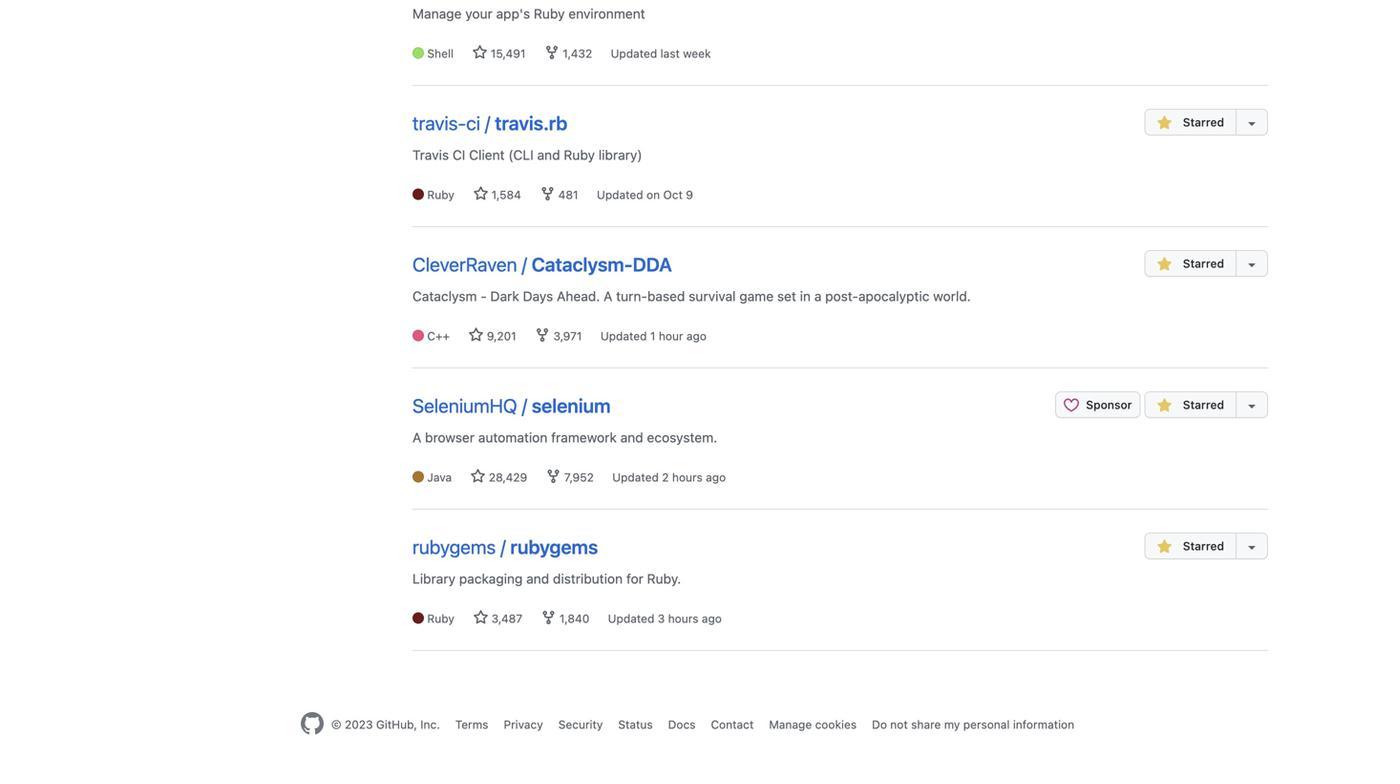 Task type: vqa. For each thing, say whether or not it's contained in the screenshot.


Task type: locate. For each thing, give the bounding box(es) containing it.
ahead.
[[557, 288, 600, 304]]

star fill image
[[1157, 116, 1173, 131], [1157, 257, 1173, 272], [1157, 540, 1173, 555]]

dda
[[633, 253, 672, 276]]

1 vertical spatial and
[[621, 430, 644, 446]]

packaging
[[459, 571, 523, 587]]

star image right c++
[[469, 328, 484, 343]]

0 vertical spatial and
[[537, 147, 560, 163]]

manage
[[413, 6, 462, 21], [769, 718, 812, 732]]

and down rubygems / rubygems
[[526, 571, 549, 587]]

starred button for travis-ci / travis.rb
[[1145, 109, 1236, 136]]

fork image right 15,491
[[544, 45, 560, 60]]

3
[[658, 612, 665, 626]]

/ up "packaging"
[[501, 536, 506, 558]]

2 vertical spatial ago
[[702, 612, 722, 626]]

manage left cookies
[[769, 718, 812, 732]]

ruby left library)
[[564, 147, 595, 163]]

rubygems up library packaging and distribution for ruby.
[[510, 536, 598, 558]]

1 add this repository to a list image from the top
[[1245, 116, 1260, 131]]

updated 1 hour ago
[[601, 329, 707, 343]]

1 vertical spatial hours
[[668, 612, 699, 626]]

1,584 link
[[473, 186, 525, 201]]

contact link
[[711, 718, 754, 732]]

0 vertical spatial fork image
[[540, 186, 555, 201]]

star image down "packaging"
[[473, 610, 488, 626]]

28,429
[[486, 471, 531, 484]]

security link
[[559, 718, 603, 732]]

and right framework at bottom left
[[621, 430, 644, 446]]

0 vertical spatial add this repository to a list image
[[1245, 116, 1260, 131]]

a left turn-
[[604, 288, 613, 304]]

© 2023 github, inc.
[[331, 718, 440, 732]]

/ up the automation
[[522, 394, 527, 417]]

selenium
[[532, 394, 611, 417]]

manage your app's ruby environment
[[413, 6, 645, 21]]

1 vertical spatial star fill image
[[1157, 257, 1173, 272]]

sponsor
[[1086, 398, 1132, 412]]

fork image
[[540, 186, 555, 201], [546, 469, 561, 484], [541, 610, 556, 626]]

starred button for rubygems / rubygems
[[1145, 533, 1236, 560]]

week
[[683, 47, 711, 60]]

and for travis-ci / travis.rb
[[537, 147, 560, 163]]

java
[[427, 471, 452, 484]]

updated on oct 9
[[597, 188, 693, 201]]

manage inside button
[[769, 718, 812, 732]]

/
[[485, 112, 490, 134], [522, 253, 527, 276], [522, 394, 527, 417], [501, 536, 506, 558]]

travis ci client (cli and ruby library)
[[413, 147, 643, 163]]

0 vertical spatial hours
[[672, 471, 703, 484]]

a left browser
[[413, 430, 422, 446]]

travis.rb
[[495, 112, 568, 134]]

1 vertical spatial manage
[[769, 718, 812, 732]]

manage up shell
[[413, 6, 462, 21]]

1 starred from the top
[[1180, 116, 1225, 129]]

updated for selenium
[[613, 471, 659, 484]]

updated left on
[[597, 188, 643, 201]]

rubygems / rubygems
[[413, 536, 598, 558]]

manage for manage cookies
[[769, 718, 812, 732]]

ruby
[[534, 6, 565, 21], [564, 147, 595, 163], [427, 188, 455, 201], [427, 612, 455, 626]]

2 vertical spatial fork image
[[541, 610, 556, 626]]

1 vertical spatial a
[[413, 430, 422, 446]]

4 starred button from the top
[[1145, 533, 1236, 560]]

star image
[[472, 45, 488, 60], [473, 186, 488, 201], [469, 328, 484, 343], [470, 469, 486, 484], [473, 610, 488, 626]]

hours right 2
[[672, 471, 703, 484]]

1 rubygems from the left
[[413, 536, 496, 558]]

rubygems up 'library'
[[413, 536, 496, 558]]

oct
[[663, 188, 683, 201]]

1 vertical spatial add this repository to a list image
[[1245, 257, 1260, 272]]

481 link
[[540, 186, 582, 201]]

/ up days
[[522, 253, 527, 276]]

a browser automation framework and ecosystem.
[[413, 430, 718, 446]]

turn-
[[616, 288, 648, 304]]

star image for travis-
[[473, 186, 488, 201]]

star image down your
[[472, 45, 488, 60]]

ci
[[466, 112, 481, 134]]

updated left 3
[[608, 612, 655, 626]]

2 vertical spatial star fill image
[[1157, 540, 1173, 555]]

fork image for selenium
[[546, 469, 561, 484]]

4 starred from the top
[[1180, 540, 1225, 553]]

2 add this repository to a list image from the top
[[1245, 257, 1260, 272]]

2 starred button from the top
[[1145, 250, 1236, 277]]

1 vertical spatial fork image
[[546, 469, 561, 484]]

post-
[[825, 288, 859, 304]]

sponsor link
[[1056, 392, 1141, 418]]

terms link
[[455, 718, 489, 732]]

ago right 3
[[702, 612, 722, 626]]

0 vertical spatial manage
[[413, 6, 462, 21]]

0 vertical spatial ago
[[687, 329, 707, 343]]

fork image down days
[[535, 328, 550, 343]]

inc.
[[421, 718, 440, 732]]

add this repository to a list image for dda
[[1245, 257, 1260, 272]]

ruby down 'library'
[[427, 612, 455, 626]]

star fill image for dda
[[1157, 257, 1173, 272]]

1 horizontal spatial manage
[[769, 718, 812, 732]]

starred button
[[1145, 109, 1236, 136], [1145, 250, 1236, 277], [1145, 392, 1236, 418], [1145, 533, 1236, 560]]

2 rubygems from the left
[[510, 536, 598, 558]]

0 horizontal spatial a
[[413, 430, 422, 446]]

survival
[[689, 288, 736, 304]]

hours right 3
[[668, 612, 699, 626]]

7,952 link
[[546, 469, 597, 484]]

star fill image for travis.rb
[[1157, 116, 1173, 131]]

and right (cli
[[537, 147, 560, 163]]

in
[[800, 288, 811, 304]]

seleniumhq
[[413, 394, 517, 417]]

fork image
[[544, 45, 560, 60], [535, 328, 550, 343]]

environment
[[569, 6, 645, 21]]

1 vertical spatial ago
[[706, 471, 726, 484]]

status link
[[618, 718, 653, 732]]

updated left 2
[[613, 471, 659, 484]]

ago right 2
[[706, 471, 726, 484]]

3 star fill image from the top
[[1157, 540, 1173, 555]]

star image for cleverraven
[[469, 328, 484, 343]]

world.
[[933, 288, 971, 304]]

add this repository to a list image
[[1245, 116, 1260, 131], [1245, 257, 1260, 272], [1245, 540, 1260, 555]]

browser
[[425, 430, 475, 446]]

0 vertical spatial fork image
[[544, 45, 560, 60]]

star image down client
[[473, 186, 488, 201]]

library packaging and distribution for ruby.
[[413, 571, 681, 587]]

based
[[648, 288, 685, 304]]

0 horizontal spatial rubygems
[[413, 536, 496, 558]]

fork image for travis.rb
[[540, 186, 555, 201]]

fork image down the a browser automation framework and ecosystem.
[[546, 469, 561, 484]]

/ right ci at the top left
[[485, 112, 490, 134]]

9,201
[[484, 329, 520, 343]]

0 horizontal spatial manage
[[413, 6, 462, 21]]

terms
[[455, 718, 489, 732]]

hours for rubygems
[[668, 612, 699, 626]]

hours
[[672, 471, 703, 484], [668, 612, 699, 626]]

1,840
[[556, 612, 593, 626]]

2 star fill image from the top
[[1157, 257, 1173, 272]]

1 horizontal spatial rubygems
[[510, 536, 598, 558]]

1 star fill image from the top
[[1157, 116, 1173, 131]]

updated left 1
[[601, 329, 647, 343]]

fork image for rubygems
[[541, 610, 556, 626]]

cleverraven / cataclysm-dda
[[413, 253, 672, 276]]

fork image right 1,584
[[540, 186, 555, 201]]

app's
[[496, 6, 530, 21]]

1 starred button from the top
[[1145, 109, 1236, 136]]

privacy
[[504, 718, 543, 732]]

on
[[647, 188, 660, 201]]

do not share my personal information button
[[872, 716, 1075, 734]]

distribution
[[553, 571, 623, 587]]

star image for rubygems
[[473, 610, 488, 626]]

set
[[777, 288, 797, 304]]

updated for rubygems
[[608, 612, 655, 626]]

2 vertical spatial add this repository to a list image
[[1245, 540, 1260, 555]]

1 horizontal spatial a
[[604, 288, 613, 304]]

fork image down library packaging and distribution for ruby.
[[541, 610, 556, 626]]

and
[[537, 147, 560, 163], [621, 430, 644, 446], [526, 571, 549, 587]]

2 starred from the top
[[1180, 257, 1225, 270]]

0 vertical spatial star fill image
[[1157, 116, 1173, 131]]

star image right java
[[470, 469, 486, 484]]

ago right hour
[[687, 329, 707, 343]]

1 vertical spatial fork image
[[535, 328, 550, 343]]



Task type: describe. For each thing, give the bounding box(es) containing it.
starred for rubygems
[[1180, 540, 1225, 553]]

docs
[[668, 718, 696, 732]]

ago for selenium
[[706, 471, 726, 484]]

updated last week
[[611, 47, 711, 60]]

updated for travis.rb
[[597, 188, 643, 201]]

cataclysm - dark days ahead. a turn-based survival game set in a post-apocalyptic world.
[[413, 288, 971, 304]]

do not share my personal information
[[872, 718, 1075, 732]]

-
[[481, 288, 487, 304]]

1,432 link
[[544, 45, 596, 60]]

heart image
[[1064, 398, 1079, 413]]

information
[[1013, 718, 1075, 732]]

3 starred button from the top
[[1145, 392, 1236, 418]]

updated left last
[[611, 47, 657, 60]]

manage cookies button
[[769, 716, 857, 734]]

ago for cataclysm-dda
[[687, 329, 707, 343]]

1,840 link
[[541, 610, 593, 626]]

©
[[331, 718, 342, 732]]

shell
[[427, 47, 454, 60]]

9
[[686, 188, 693, 201]]

star fill image
[[1157, 398, 1173, 414]]

homepage image
[[301, 713, 324, 735]]

7,952
[[561, 471, 597, 484]]

library)
[[599, 147, 643, 163]]

a
[[815, 288, 822, 304]]

3,487
[[488, 612, 526, 626]]

ecosystem.
[[647, 430, 718, 446]]

ruby.
[[647, 571, 681, 587]]

ci
[[453, 147, 466, 163]]

fork image for 1,432
[[544, 45, 560, 60]]

3,971
[[550, 329, 585, 343]]

3 starred from the top
[[1180, 398, 1225, 412]]

apocalyptic
[[859, 288, 930, 304]]

2
[[662, 471, 669, 484]]

1
[[650, 329, 656, 343]]

star image for seleniumhq
[[470, 469, 486, 484]]

contact
[[711, 718, 754, 732]]

status
[[618, 718, 653, 732]]

add this repository to a list image for travis.rb
[[1245, 116, 1260, 131]]

/ for cleverraven
[[522, 253, 527, 276]]

my
[[944, 718, 960, 732]]

days
[[523, 288, 553, 304]]

docs link
[[668, 718, 696, 732]]

for
[[627, 571, 644, 587]]

manage for manage your app's ruby environment
[[413, 6, 462, 21]]

updated 3 hours ago
[[608, 612, 722, 626]]

1,432
[[560, 47, 596, 60]]

library
[[413, 571, 456, 587]]

last
[[661, 47, 680, 60]]

28,429 link
[[470, 469, 531, 484]]

2023
[[345, 718, 373, 732]]

3,971 link
[[535, 328, 585, 343]]

fork image for 3,971
[[535, 328, 550, 343]]

updated for cataclysm-dda
[[601, 329, 647, 343]]

personal
[[964, 718, 1010, 732]]

do
[[872, 718, 887, 732]]

/ for seleniumhq
[[522, 394, 527, 417]]

cataclysm
[[413, 288, 477, 304]]

3,487 link
[[473, 610, 526, 626]]

updated 2 hours ago
[[613, 471, 726, 484]]

15,491 link
[[472, 45, 529, 60]]

1,584
[[488, 188, 525, 201]]

travis-
[[413, 112, 466, 134]]

seleniumhq / selenium
[[413, 394, 611, 417]]

starred for travis.rb
[[1180, 116, 1225, 129]]

automation
[[478, 430, 548, 446]]

hour
[[659, 329, 684, 343]]

hours for selenium
[[672, 471, 703, 484]]

15,491
[[488, 47, 529, 60]]

and for seleniumhq / selenium
[[621, 430, 644, 446]]

dark
[[491, 288, 519, 304]]

0 vertical spatial a
[[604, 288, 613, 304]]

travis-ci / travis.rb
[[413, 112, 568, 134]]

cataclysm-
[[532, 253, 633, 276]]

not
[[891, 718, 908, 732]]

travis
[[413, 147, 449, 163]]

starred button for cleverraven / cataclysm-dda
[[1145, 250, 1236, 277]]

your
[[465, 6, 493, 21]]

starred for cataclysm-dda
[[1180, 257, 1225, 270]]

privacy link
[[504, 718, 543, 732]]

9,201 link
[[469, 328, 520, 343]]

github,
[[376, 718, 417, 732]]

security
[[559, 718, 603, 732]]

(cli
[[508, 147, 534, 163]]

ruby down travis
[[427, 188, 455, 201]]

ruby right app's
[[534, 6, 565, 21]]

2 vertical spatial and
[[526, 571, 549, 587]]

add this repository to a list image
[[1245, 398, 1260, 414]]

ago for rubygems
[[702, 612, 722, 626]]

c++
[[427, 329, 450, 343]]

/ for rubygems
[[501, 536, 506, 558]]

3 add this repository to a list image from the top
[[1245, 540, 1260, 555]]

share
[[911, 718, 941, 732]]

game
[[740, 288, 774, 304]]

client
[[469, 147, 505, 163]]



